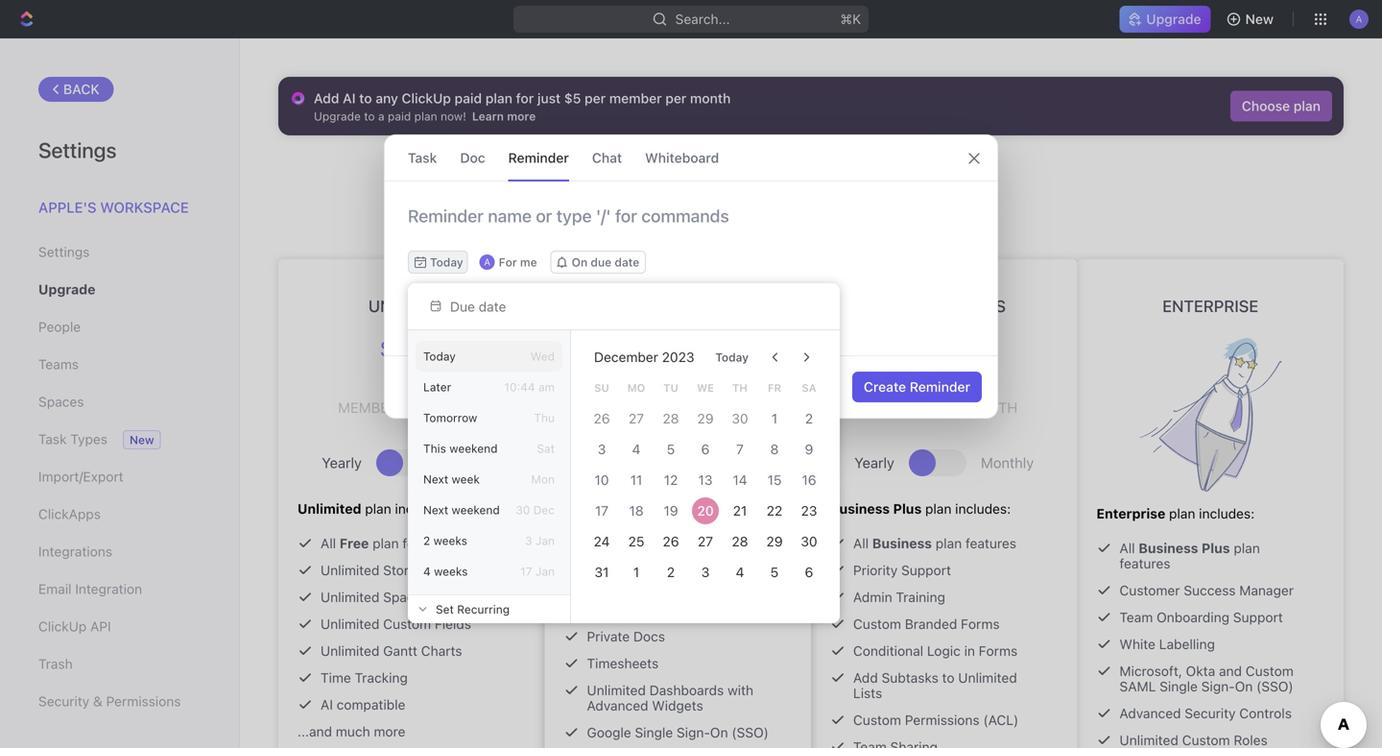 Task type: vqa. For each thing, say whether or not it's contained in the screenshot.


Task type: describe. For each thing, give the bounding box(es) containing it.
1 horizontal spatial 4
[[632, 441, 641, 457]]

business plus plan includes:
[[831, 501, 1011, 517]]

$ 19 member per month
[[871, 328, 1018, 416]]

all unlimited plan features
[[587, 521, 755, 537]]

unlimited spaces
[[321, 589, 429, 605]]

security inside settings element
[[38, 693, 90, 709]]

business for business plus
[[883, 296, 962, 315]]

workspace inside upgrade to unleash everything your workspace is currently on the
[[686, 193, 750, 207]]

learn
[[472, 109, 504, 123]]

business up priority support
[[873, 535, 933, 551]]

plan right choose
[[1294, 98, 1322, 114]]

dashboards
[[650, 682, 724, 698]]

1 horizontal spatial 2
[[667, 564, 675, 580]]

7 inside $ 7 member per month
[[396, 328, 428, 404]]

month inside add ai to any clickup paid plan for just $5 per member per month learn more
[[691, 90, 731, 106]]

with
[[728, 682, 754, 698]]

plan up all business plan features
[[926, 501, 952, 517]]

1 vertical spatial 6
[[805, 564, 814, 580]]

31
[[595, 564, 609, 580]]

december
[[594, 349, 659, 365]]

per for 19
[[935, 399, 961, 416]]

(sso) inside "microsoft, okta and custom saml single sign-on (sso)"
[[1257, 679, 1294, 694]]

import/export
[[38, 469, 124, 485]]

18
[[629, 503, 644, 519]]

enterprise image
[[1140, 338, 1282, 492]]

unlimited for unlimited storage
[[321, 562, 380, 578]]

conditional logic in forms
[[854, 643, 1018, 659]]

includes: for enterprise plan includes:
[[1200, 506, 1255, 522]]

integrations link
[[38, 535, 201, 568]]

unlimited for unlimited
[[369, 296, 455, 315]]

member for 19
[[871, 399, 931, 416]]

today button
[[408, 251, 468, 274]]

1 vertical spatial 12
[[664, 472, 678, 488]]

1 horizontal spatial permissions
[[905, 712, 980, 728]]

member inside add ai to any clickup paid plan for just $5 per member per month learn more
[[610, 90, 662, 106]]

customer success manager
[[1120, 582, 1295, 598]]

all for 7
[[321, 535, 336, 551]]

unlimited for unlimited dashboards with advanced widgets
[[587, 682, 646, 698]]

tracking
[[355, 670, 408, 686]]

unlimited workload analysis
[[587, 575, 763, 591]]

everything
[[854, 162, 950, 186]]

1 horizontal spatial security
[[1185, 705, 1237, 721]]

plan up the 'unlimited storage'
[[373, 535, 399, 551]]

dec
[[534, 503, 555, 517]]

microsoft,
[[1120, 663, 1183, 679]]

types
[[70, 431, 108, 447]]

for
[[516, 90, 534, 106]]

timeline
[[650, 548, 702, 564]]

ai inside add ai to any clickup paid plan for just $5 per member per month learn more
[[343, 90, 356, 106]]

sign- inside "microsoft, okta and custom saml single sign-on (sso)"
[[1202, 679, 1236, 694]]

subtasks
[[882, 670, 939, 686]]

8
[[771, 441, 779, 457]]

clickup inside settings element
[[38, 619, 87, 634]]

30 dec
[[516, 503, 555, 517]]

plus for business plus plan includes:
[[894, 501, 922, 517]]

0 vertical spatial 5
[[667, 441, 675, 457]]

unlimited plan includes:
[[298, 501, 451, 517]]

add for add subtasks to unlimited lists
[[854, 670, 879, 686]]

features for 12
[[704, 521, 755, 537]]

0 vertical spatial 30
[[732, 411, 749, 426]]

custom inside "microsoft, okta and custom saml single sign-on (sso)"
[[1246, 663, 1294, 679]]

0 vertical spatial 27
[[629, 411, 644, 426]]

email integration link
[[38, 573, 201, 606]]

search...
[[676, 11, 730, 27]]

(acl)
[[984, 712, 1019, 728]]

success
[[1184, 582, 1237, 598]]

su
[[595, 382, 610, 394]]

white
[[1120, 636, 1156, 652]]

custom up gantt
[[383, 616, 431, 632]]

0 vertical spatial forms
[[961, 616, 1000, 632]]

logic
[[928, 643, 961, 659]]

plan down the 20
[[674, 521, 700, 537]]

2 horizontal spatial 4
[[736, 564, 745, 580]]

this weekend
[[424, 442, 498, 455]]

unlimited for unlimited plan includes:
[[298, 501, 362, 517]]

plan up the all free plan features
[[365, 501, 392, 517]]

1 vertical spatial single
[[635, 725, 673, 740]]

priority support
[[854, 562, 952, 578]]

apple's workspace
[[38, 199, 189, 216]]

0 horizontal spatial 4
[[424, 565, 431, 578]]

0 vertical spatial 1
[[772, 411, 778, 426]]

plan up the all business plus plan features
[[1170, 506, 1196, 522]]

analysis
[[712, 575, 763, 591]]

timesheets
[[587, 655, 659, 671]]

new inside button
[[1246, 11, 1274, 27]]

includes: up all business plan features
[[956, 501, 1011, 517]]

2 horizontal spatial 2
[[806, 411, 814, 426]]

19 inside $ 19 member per month
[[913, 328, 976, 404]]

weekend for this weekend
[[450, 442, 498, 455]]

people
[[38, 319, 81, 335]]

spaces inside settings element
[[38, 394, 84, 410]]

business inside the all business plus plan features
[[1139, 540, 1199, 556]]

0 horizontal spatial more
[[374, 724, 406, 740]]

0 vertical spatial reminder
[[509, 150, 569, 166]]

2 vertical spatial 30
[[801, 534, 818, 549]]

sat
[[537, 442, 555, 455]]

settings link
[[38, 236, 201, 268]]

choose plan link
[[1231, 91, 1333, 121]]

unleash
[[779, 162, 850, 186]]

1 horizontal spatial 5
[[771, 564, 779, 580]]

business plan includes:
[[564, 486, 713, 502]]

branded
[[905, 616, 958, 632]]

clickup api
[[38, 619, 111, 634]]

1 vertical spatial ai
[[321, 697, 333, 713]]

1 vertical spatial support
[[1234, 609, 1284, 625]]

1 horizontal spatial advanced
[[1120, 705, 1182, 721]]

set recurring
[[436, 603, 510, 616]]

enterprise for enterprise
[[1163, 296, 1259, 315]]

unlimited inside add subtasks to unlimited lists
[[959, 670, 1018, 686]]

team
[[1120, 609, 1154, 625]]

trash
[[38, 656, 73, 672]]

1 vertical spatial 2
[[424, 534, 430, 547]]

1 vertical spatial 3
[[525, 534, 533, 547]]

2 settings from the top
[[38, 244, 90, 260]]

1 horizontal spatial spaces
[[383, 589, 429, 605]]

trash link
[[38, 648, 201, 680]]

settings element
[[0, 38, 240, 748]]

the
[[840, 193, 859, 207]]

1 vertical spatial upgrade link
[[38, 273, 201, 306]]

plan down business plus plan includes:
[[936, 535, 963, 551]]

security & permissions link
[[38, 685, 201, 718]]

workspace inside settings element
[[100, 199, 189, 216]]

1 vertical spatial 28
[[732, 534, 749, 549]]

google
[[587, 725, 632, 740]]

today up the later
[[424, 350, 456, 363]]

per right $5
[[585, 90, 606, 106]]

tu
[[664, 382, 679, 394]]

0 horizontal spatial on
[[711, 725, 729, 740]]

3 jan
[[525, 534, 555, 547]]

business for business plus plan includes:
[[831, 501, 890, 517]]

new inside settings element
[[130, 433, 154, 447]]

2023
[[662, 349, 695, 365]]

docs
[[634, 629, 666, 644]]

advanced inside unlimited dashboards with advanced widgets
[[587, 698, 649, 714]]

reminder inside button
[[910, 379, 971, 395]]

plan up the 18
[[628, 486, 654, 502]]

$5
[[565, 90, 581, 106]]

labelling
[[1160, 636, 1216, 652]]

includes: for business plan includes:
[[658, 486, 713, 502]]

charts
[[421, 643, 462, 659]]

today inside button
[[716, 351, 749, 364]]

workload
[[650, 575, 708, 591]]

⌘k
[[841, 11, 862, 27]]

0 horizontal spatial 26
[[594, 411, 610, 426]]

clickup inside add ai to any clickup paid plan for just $5 per member per month learn more
[[402, 90, 451, 106]]

1 vertical spatial 27
[[698, 534, 714, 549]]

clickapps
[[38, 506, 101, 522]]

unlimited dashboards with advanced widgets
[[587, 682, 754, 714]]

integration
[[75, 581, 142, 597]]

plan inside the all business plus plan features
[[1235, 540, 1261, 556]]

today inside dropdown button
[[430, 255, 464, 269]]

customer
[[1120, 582, 1181, 598]]

25
[[629, 534, 645, 549]]

10
[[595, 472, 609, 488]]

per up whiteboard
[[666, 90, 687, 106]]

choose
[[1243, 98, 1291, 114]]

12 inside $ 12 member per month
[[649, 313, 708, 390]]

team onboarding support
[[1120, 609, 1284, 625]]

all for 12
[[587, 521, 603, 537]]

yearly for 12
[[589, 440, 629, 457]]

doc
[[460, 150, 486, 166]]

next week
[[424, 473, 480, 486]]

member for 7
[[338, 399, 398, 416]]

21
[[733, 503, 748, 519]]

...and much more
[[298, 724, 406, 740]]

month for 7
[[432, 399, 485, 416]]

0 vertical spatial 3
[[598, 441, 606, 457]]

new button
[[1219, 4, 1286, 35]]

$ 12 member per month
[[605, 313, 752, 401]]

0 vertical spatial 29
[[698, 411, 714, 426]]

task types
[[38, 431, 108, 447]]

0 vertical spatial upgrade link
[[1120, 6, 1212, 33]]

0 vertical spatial 6
[[702, 441, 710, 457]]

task button
[[408, 135, 437, 181]]

api
[[90, 619, 111, 634]]

$ for 19
[[901, 335, 911, 362]]

custom down lists
[[854, 712, 902, 728]]

whiteboard
[[645, 150, 720, 166]]

unlimited for unlimited custom fields
[[321, 616, 380, 632]]

unlimited custom fields
[[321, 616, 472, 632]]

add for add ai to any clickup paid plan for just $5 per member per month learn more
[[314, 90, 339, 106]]

and
[[1220, 663, 1243, 679]]

tomorrow
[[424, 411, 478, 425]]

0 horizontal spatial sign-
[[677, 725, 711, 740]]

16
[[802, 472, 817, 488]]

weeks for 2 weeks
[[434, 534, 468, 547]]



Task type: locate. For each thing, give the bounding box(es) containing it.
add left any
[[314, 90, 339, 106]]

all free plan features
[[321, 535, 454, 551]]

next for next weekend
[[424, 503, 449, 517]]

task left types on the left bottom of page
[[38, 431, 67, 447]]

per left we
[[668, 385, 695, 401]]

member
[[610, 90, 662, 106], [605, 385, 665, 401], [338, 399, 398, 416], [871, 399, 931, 416]]

priority
[[854, 562, 898, 578]]

features for 7
[[403, 535, 454, 551]]

member down "december" at the left of the page
[[605, 385, 665, 401]]

month down create reminder
[[965, 399, 1018, 416]]

weekend up week
[[450, 442, 498, 455]]

okta
[[1187, 663, 1216, 679]]

on
[[822, 193, 836, 207]]

unlimited down today dropdown button
[[369, 296, 455, 315]]

th
[[733, 382, 748, 394]]

more down compatible
[[374, 724, 406, 740]]

1 vertical spatial sign-
[[677, 725, 711, 740]]

1 horizontal spatial 30
[[732, 411, 749, 426]]

on down with
[[711, 725, 729, 740]]

ai down time
[[321, 697, 333, 713]]

23
[[801, 503, 818, 519]]

in
[[965, 643, 976, 659]]

&
[[93, 693, 103, 709]]

1 vertical spatial add
[[854, 670, 879, 686]]

1 horizontal spatial clickup
[[402, 90, 451, 106]]

custom right and
[[1246, 663, 1294, 679]]

1 horizontal spatial upgrade
[[673, 162, 752, 186]]

1 horizontal spatial sign-
[[1202, 679, 1236, 694]]

yearly up unlimited plan includes:
[[322, 454, 362, 471]]

mon
[[532, 473, 555, 486]]

30 down th
[[732, 411, 749, 426]]

upgrade inside settings element
[[38, 281, 96, 297]]

1 vertical spatial 26
[[663, 534, 680, 549]]

5 up business plan includes:
[[667, 441, 675, 457]]

2 vertical spatial plus
[[1202, 540, 1231, 556]]

0 horizontal spatial plus
[[894, 501, 922, 517]]

1 vertical spatial jan
[[536, 565, 555, 578]]

26 down "su"
[[594, 411, 610, 426]]

29 down we
[[698, 411, 714, 426]]

ai left any
[[343, 90, 356, 106]]

2 next from the top
[[424, 503, 449, 517]]

next for next week
[[424, 473, 449, 486]]

plan up learn
[[486, 90, 513, 106]]

single inside "microsoft, okta and custom saml single sign-on (sso)"
[[1160, 679, 1199, 694]]

2 up the storage
[[424, 534, 430, 547]]

1 vertical spatial on
[[711, 725, 729, 740]]

spaces down the storage
[[383, 589, 429, 605]]

next weekend
[[424, 503, 500, 517]]

to inside add ai to any clickup paid plan for just $5 per member per month learn more
[[359, 90, 372, 106]]

2 down timeline
[[667, 564, 675, 580]]

2 horizontal spatial 3
[[702, 564, 710, 580]]

single down widgets
[[635, 725, 673, 740]]

just
[[538, 90, 561, 106]]

member inside $ 7 member per month
[[338, 399, 398, 416]]

features up customer
[[1120, 556, 1171, 571]]

to inside upgrade to unleash everything your workspace is currently on the
[[756, 162, 774, 186]]

0 horizontal spatial reminder
[[509, 150, 569, 166]]

plan inside add ai to any clickup paid plan for just $5 per member per month learn more
[[486, 90, 513, 106]]

4 weeks
[[424, 565, 468, 578]]

2 jan from the top
[[536, 565, 555, 578]]

17 down 3 jan
[[521, 565, 533, 578]]

all left 25
[[587, 521, 603, 537]]

$ 7 member per month
[[338, 328, 485, 416]]

to inside add subtasks to unlimited lists
[[943, 670, 955, 686]]

spaces link
[[38, 386, 201, 418]]

19 up all unlimited plan features
[[664, 503, 679, 519]]

new up import/export link
[[130, 433, 154, 447]]

add inside add ai to any clickup paid plan for just $5 per member per month learn more
[[314, 90, 339, 106]]

0 vertical spatial plus
[[966, 296, 1007, 315]]

back link
[[38, 77, 114, 102]]

0 horizontal spatial (sso)
[[732, 725, 769, 740]]

17 jan
[[521, 565, 555, 578]]

teams
[[38, 356, 79, 372]]

1 vertical spatial 19
[[664, 503, 679, 519]]

apple's
[[38, 199, 97, 216]]

thu
[[534, 411, 555, 425]]

jan for 17 jan
[[536, 565, 555, 578]]

any
[[376, 90, 398, 106]]

integrations
[[38, 544, 112, 559]]

1 horizontal spatial on
[[1236, 679, 1254, 694]]

member inside $ 19 member per month
[[871, 399, 931, 416]]

1 horizontal spatial upgrade link
[[1120, 6, 1212, 33]]

$ for 12
[[636, 321, 647, 348]]

1 horizontal spatial (sso)
[[1257, 679, 1294, 694]]

0 vertical spatial on
[[1236, 679, 1254, 694]]

settings up apple's
[[38, 137, 117, 162]]

0 horizontal spatial 5
[[667, 441, 675, 457]]

2 weeks
[[424, 534, 468, 547]]

clickup right any
[[402, 90, 451, 106]]

next up 2 weeks
[[424, 503, 449, 517]]

0 horizontal spatial 27
[[629, 411, 644, 426]]

all for 19
[[854, 535, 869, 551]]

plus for business plus
[[966, 296, 1007, 315]]

plus up $ 19 member per month
[[966, 296, 1007, 315]]

workspace
[[686, 193, 750, 207], [100, 199, 189, 216]]

to for add subtasks to unlimited lists
[[943, 670, 955, 686]]

features down business plus plan includes:
[[966, 535, 1017, 551]]

upgrade link left new button
[[1120, 6, 1212, 33]]

1 vertical spatial forms
[[979, 643, 1018, 659]]

business left 11
[[564, 486, 624, 502]]

1 horizontal spatial 29
[[767, 534, 783, 549]]

to up is at top
[[756, 162, 774, 186]]

1 horizontal spatial 19
[[913, 328, 976, 404]]

0 vertical spatial new
[[1246, 11, 1274, 27]]

1 horizontal spatial workspace
[[686, 193, 750, 207]]

jan
[[536, 534, 555, 547], [536, 565, 555, 578]]

0 horizontal spatial yearly
[[322, 454, 362, 471]]

paid
[[455, 90, 482, 106]]

0 vertical spatial 19
[[913, 328, 976, 404]]

$ inside $ 12 member per month
[[636, 321, 647, 348]]

includes: up the all business plus plan features
[[1200, 506, 1255, 522]]

1 jan from the top
[[536, 534, 555, 547]]

settings down apple's
[[38, 244, 90, 260]]

sa
[[802, 382, 817, 394]]

task for task
[[408, 150, 437, 166]]

$ for 7
[[380, 335, 391, 362]]

4 down 2 weeks
[[424, 565, 431, 578]]

enterprise for enterprise plan includes:
[[1097, 506, 1166, 522]]

clickup api link
[[38, 610, 201, 643]]

1 vertical spatial 30
[[516, 503, 530, 517]]

saml
[[1120, 679, 1157, 694]]

per inside $ 12 member per month
[[668, 385, 695, 401]]

create reminder button
[[853, 372, 983, 402]]

unlimited for unlimited workload analysis
[[587, 575, 646, 591]]

plan up manager
[[1235, 540, 1261, 556]]

upgrade
[[1147, 11, 1202, 27], [673, 162, 752, 186], [38, 281, 96, 297]]

manager
[[1240, 582, 1295, 598]]

features for 19
[[966, 535, 1017, 551]]

weeks down 2 weeks
[[434, 565, 468, 578]]

unlimited for unlimited timeline views
[[587, 548, 646, 564]]

weeks for 4 weeks
[[434, 565, 468, 578]]

6 down the '23'
[[805, 564, 814, 580]]

30 left dec
[[516, 503, 530, 517]]

email
[[38, 581, 72, 597]]

reminder button
[[509, 135, 569, 181]]

1 horizontal spatial reminder
[[910, 379, 971, 395]]

0 vertical spatial next
[[424, 473, 449, 486]]

jan down dec
[[536, 534, 555, 547]]

upgrade up "your"
[[673, 162, 752, 186]]

free
[[340, 535, 369, 551]]

jan down 3 jan
[[536, 565, 555, 578]]

2
[[806, 411, 814, 426], [424, 534, 430, 547], [667, 564, 675, 580]]

29
[[698, 411, 714, 426], [767, 534, 783, 549]]

0 horizontal spatial ai
[[321, 697, 333, 713]]

1 horizontal spatial ai
[[343, 90, 356, 106]]

single up advanced security controls
[[1160, 679, 1199, 694]]

0 horizontal spatial add
[[314, 90, 339, 106]]

private docs
[[587, 629, 666, 644]]

2 horizontal spatial 30
[[801, 534, 818, 549]]

weekend down week
[[452, 503, 500, 517]]

support down manager
[[1234, 609, 1284, 625]]

3
[[598, 441, 606, 457], [525, 534, 533, 547], [702, 564, 710, 580]]

time tracking
[[321, 670, 408, 686]]

later
[[424, 380, 452, 394]]

weekend for next weekend
[[452, 503, 500, 517]]

weekend
[[450, 442, 498, 455], [452, 503, 500, 517]]

1 next from the top
[[424, 473, 449, 486]]

per for 7
[[402, 399, 428, 416]]

Reminder na﻿me or type '/' for commands text field
[[385, 205, 998, 251]]

on up controls
[[1236, 679, 1254, 694]]

private
[[587, 629, 630, 644]]

sign- up advanced security controls
[[1202, 679, 1236, 694]]

2 horizontal spatial plus
[[1202, 540, 1231, 556]]

month for 19
[[965, 399, 1018, 416]]

create reminder
[[864, 379, 971, 395]]

0 horizontal spatial 2
[[424, 534, 430, 547]]

on inside "microsoft, okta and custom saml single sign-on (sso)"
[[1236, 679, 1254, 694]]

yearly up "10"
[[589, 440, 629, 457]]

task for task types
[[38, 431, 67, 447]]

month inside $ 19 member per month
[[965, 399, 1018, 416]]

unlimited down the 18
[[606, 521, 670, 537]]

0 horizontal spatial to
[[359, 90, 372, 106]]

unlimited for unlimited spaces
[[321, 589, 380, 605]]

per inside $ 19 member per month
[[935, 399, 961, 416]]

to for add ai to any clickup paid plan for just $5 per member per month learn more
[[359, 90, 372, 106]]

5 right analysis
[[771, 564, 779, 580]]

3 up "10"
[[598, 441, 606, 457]]

yearly for 19
[[855, 454, 895, 471]]

0 vertical spatial support
[[902, 562, 952, 578]]

0 vertical spatial jan
[[536, 534, 555, 547]]

1 horizontal spatial 1
[[772, 411, 778, 426]]

custom permissions (acl)
[[854, 712, 1019, 728]]

jan for 3 jan
[[536, 534, 555, 547]]

per down create reminder
[[935, 399, 961, 416]]

today up due date text field
[[430, 255, 464, 269]]

all up customer
[[1120, 540, 1136, 556]]

admin
[[854, 589, 893, 605]]

1 horizontal spatial 6
[[805, 564, 814, 580]]

6 up 13
[[702, 441, 710, 457]]

0 vertical spatial add
[[314, 90, 339, 106]]

business up $ 19 member per month
[[883, 296, 962, 315]]

includes: for unlimited plan includes:
[[395, 501, 451, 517]]

0 horizontal spatial 6
[[702, 441, 710, 457]]

27 down the 20
[[698, 534, 714, 549]]

december 2023
[[594, 349, 695, 365]]

add inside add subtasks to unlimited lists
[[854, 670, 879, 686]]

your
[[656, 193, 682, 207]]

month up whiteboard
[[691, 90, 731, 106]]

unlimited down free
[[321, 562, 380, 578]]

more
[[507, 109, 536, 123], [374, 724, 406, 740]]

more inside add ai to any clickup paid plan for just $5 per member per month learn more
[[507, 109, 536, 123]]

2 vertical spatial 3
[[702, 564, 710, 580]]

yearly for 7
[[322, 454, 362, 471]]

we
[[697, 382, 714, 394]]

plus up all business plan features
[[894, 501, 922, 517]]

to left any
[[359, 90, 372, 106]]

0 vertical spatial upgrade
[[1147, 11, 1202, 27]]

15
[[768, 472, 782, 488]]

2 vertical spatial to
[[943, 670, 955, 686]]

1 horizontal spatial to
[[756, 162, 774, 186]]

per inside $ 7 member per month
[[402, 399, 428, 416]]

doc button
[[460, 135, 486, 181]]

0 horizontal spatial upgrade
[[38, 281, 96, 297]]

1 vertical spatial to
[[756, 162, 774, 186]]

1 horizontal spatial support
[[1234, 609, 1284, 625]]

task inside settings element
[[38, 431, 67, 447]]

month for 12
[[699, 385, 752, 401]]

1 settings from the top
[[38, 137, 117, 162]]

14
[[733, 472, 748, 488]]

1 vertical spatial clickup
[[38, 619, 87, 634]]

1 horizontal spatial new
[[1246, 11, 1274, 27]]

0 horizontal spatial 1
[[634, 564, 640, 580]]

0 vertical spatial (sso)
[[1257, 679, 1294, 694]]

0 horizontal spatial 19
[[664, 503, 679, 519]]

lists
[[854, 685, 883, 701]]

1 horizontal spatial single
[[1160, 679, 1199, 694]]

1 horizontal spatial 7
[[737, 441, 744, 457]]

enterprise plan includes:
[[1097, 506, 1255, 522]]

unlimited gantt charts
[[321, 643, 462, 659]]

3 down the 30 dec
[[525, 534, 533, 547]]

month inside $ 7 member per month
[[432, 399, 485, 416]]

1 vertical spatial 1
[[634, 564, 640, 580]]

advanced up google
[[587, 698, 649, 714]]

26 right 25
[[663, 534, 680, 549]]

19
[[913, 328, 976, 404], [664, 503, 679, 519]]

business down reminder na﻿me or type '/' for commands text box
[[639, 282, 718, 301]]

0 horizontal spatial 7
[[396, 328, 428, 404]]

set
[[436, 603, 454, 616]]

9
[[805, 441, 814, 457]]

2 horizontal spatial yearly
[[855, 454, 895, 471]]

1 horizontal spatial task
[[408, 150, 437, 166]]

2 horizontal spatial to
[[943, 670, 955, 686]]

Due date text field
[[450, 298, 603, 314]]

unlimited inside unlimited dashboards with advanced widgets
[[587, 682, 646, 698]]

0 vertical spatial 28
[[663, 411, 680, 426]]

member inside $ 12 member per month
[[605, 385, 665, 401]]

upgrade inside upgrade to unleash everything your workspace is currently on the
[[673, 162, 752, 186]]

0 horizontal spatial 28
[[663, 411, 680, 426]]

views
[[706, 548, 742, 564]]

business for business
[[639, 282, 718, 301]]

1 vertical spatial (sso)
[[732, 725, 769, 740]]

0 horizontal spatial spaces
[[38, 394, 84, 410]]

widgets
[[652, 698, 704, 714]]

permissions inside security & permissions link
[[106, 693, 181, 709]]

fields
[[435, 616, 472, 632]]

0 horizontal spatial permissions
[[106, 693, 181, 709]]

features inside the all business plus plan features
[[1120, 556, 1171, 571]]

features down 21
[[704, 521, 755, 537]]

$ inside $ 7 member per month
[[380, 335, 391, 362]]

0 horizontal spatial support
[[902, 562, 952, 578]]

7 up tomorrow
[[396, 328, 428, 404]]

member down create
[[871, 399, 931, 416]]

0 horizontal spatial security
[[38, 693, 90, 709]]

17 for 17 jan
[[521, 565, 533, 578]]

dialog containing task
[[384, 134, 999, 419]]

0 horizontal spatial clickup
[[38, 619, 87, 634]]

plus inside the all business plus plan features
[[1202, 540, 1231, 556]]

0 horizontal spatial $
[[380, 335, 391, 362]]

12
[[649, 313, 708, 390], [664, 472, 678, 488]]

1 horizontal spatial 26
[[663, 534, 680, 549]]

$ inside $ 19 member per month
[[901, 335, 911, 362]]

all up priority
[[854, 535, 869, 551]]

import/export link
[[38, 461, 201, 493]]

month inside $ 12 member per month
[[699, 385, 752, 401]]

7 up 14
[[737, 441, 744, 457]]

17 down "10"
[[595, 503, 609, 519]]

all inside the all business plus plan features
[[1120, 540, 1136, 556]]

7
[[396, 328, 428, 404], [737, 441, 744, 457]]

business for business plan includes:
[[564, 486, 624, 502]]

clickup up trash
[[38, 619, 87, 634]]

28 down 21
[[732, 534, 749, 549]]

support up "training"
[[902, 562, 952, 578]]

spaces
[[38, 394, 84, 410], [383, 589, 429, 605]]

settings
[[38, 137, 117, 162], [38, 244, 90, 260]]

1 vertical spatial reminder
[[910, 379, 971, 395]]

unlimited for unlimited gantt charts
[[321, 643, 380, 659]]

2 vertical spatial upgrade
[[38, 281, 96, 297]]

email integration
[[38, 581, 142, 597]]

advanced
[[587, 698, 649, 714], [1120, 705, 1182, 721]]

1 up '8'
[[772, 411, 778, 426]]

month down the later
[[432, 399, 485, 416]]

0 vertical spatial spaces
[[38, 394, 84, 410]]

1 vertical spatial 29
[[767, 534, 783, 549]]

per
[[585, 90, 606, 106], [666, 90, 687, 106], [668, 385, 695, 401], [402, 399, 428, 416], [935, 399, 961, 416]]

upgrade up people
[[38, 281, 96, 297]]

all business plus plan features
[[1120, 540, 1261, 571]]

weeks up 4 weeks
[[434, 534, 468, 547]]

forms up in
[[961, 616, 1000, 632]]

2 horizontal spatial upgrade
[[1147, 11, 1202, 27]]

28 down tu
[[663, 411, 680, 426]]

0 vertical spatial enterprise
[[1163, 296, 1259, 315]]

20
[[698, 503, 714, 519]]

4 down views
[[736, 564, 745, 580]]

3 down views
[[702, 564, 710, 580]]

dialog
[[384, 134, 999, 419]]

19 down business plus
[[913, 328, 976, 404]]

controls
[[1240, 705, 1293, 721]]

unlimited up 31
[[587, 548, 646, 564]]

2 down sa
[[806, 411, 814, 426]]

white labelling
[[1120, 636, 1216, 652]]

much
[[336, 724, 370, 740]]

reminder down add ai to any clickup paid plan for just $5 per member per month learn more
[[509, 150, 569, 166]]

permissions down trash link
[[106, 693, 181, 709]]

17 for 17
[[595, 503, 609, 519]]

0 horizontal spatial workspace
[[100, 199, 189, 216]]

workspace up the settings link
[[100, 199, 189, 216]]

0 vertical spatial weeks
[[434, 534, 468, 547]]

month down today button
[[699, 385, 752, 401]]

1 vertical spatial 5
[[771, 564, 779, 580]]

upgrade left new button
[[1147, 11, 1202, 27]]

1 vertical spatial spaces
[[383, 589, 429, 605]]

30
[[732, 411, 749, 426], [516, 503, 530, 517], [801, 534, 818, 549]]

per for 12
[[668, 385, 695, 401]]

custom down admin
[[854, 616, 902, 632]]

1 vertical spatial 7
[[737, 441, 744, 457]]

recurring
[[457, 603, 510, 616]]

member for 12
[[605, 385, 665, 401]]

1 down 25
[[634, 564, 640, 580]]

1 vertical spatial weekend
[[452, 503, 500, 517]]



